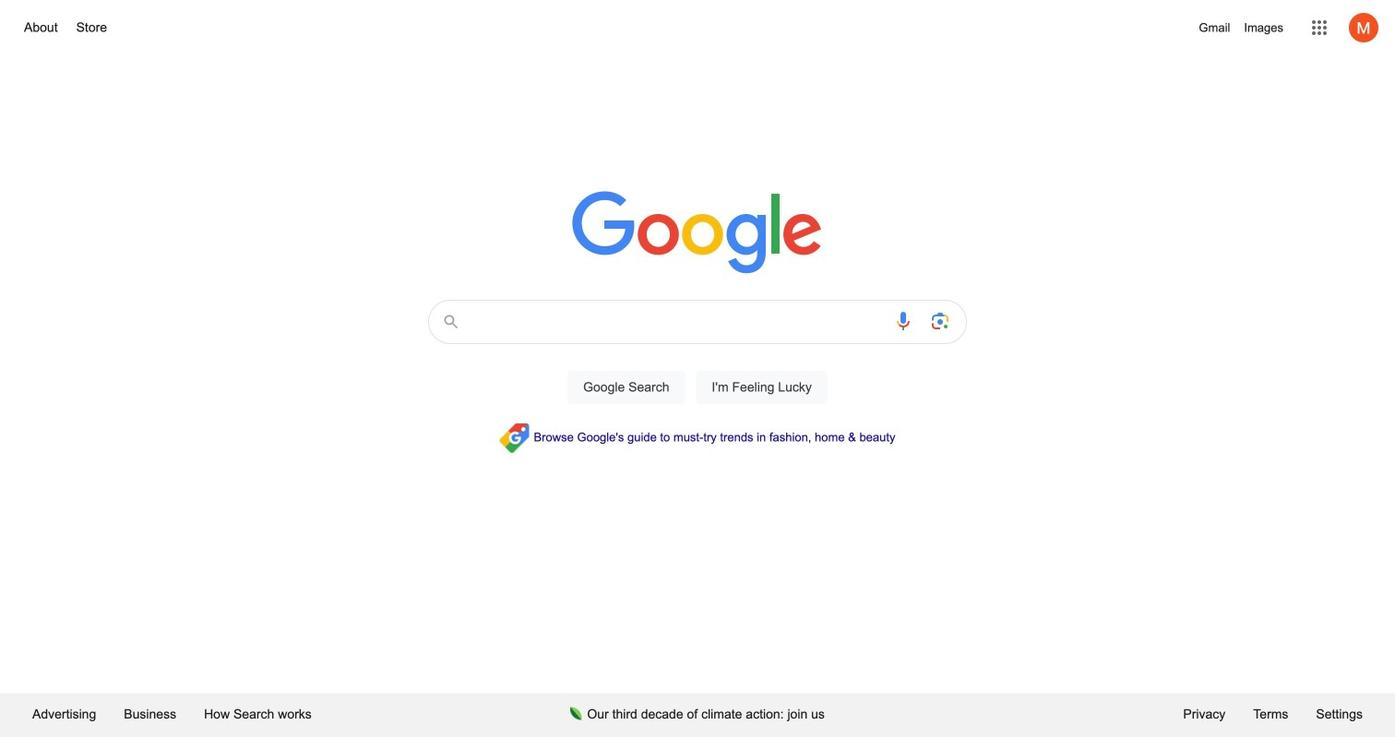 Task type: describe. For each thing, give the bounding box(es) containing it.
search by image image
[[930, 310, 952, 332]]



Task type: locate. For each thing, give the bounding box(es) containing it.
google image
[[572, 191, 823, 276]]

None search field
[[18, 294, 1377, 426]]

search by voice image
[[893, 310, 915, 332]]



Task type: vqa. For each thing, say whether or not it's contained in the screenshot.
the results
no



